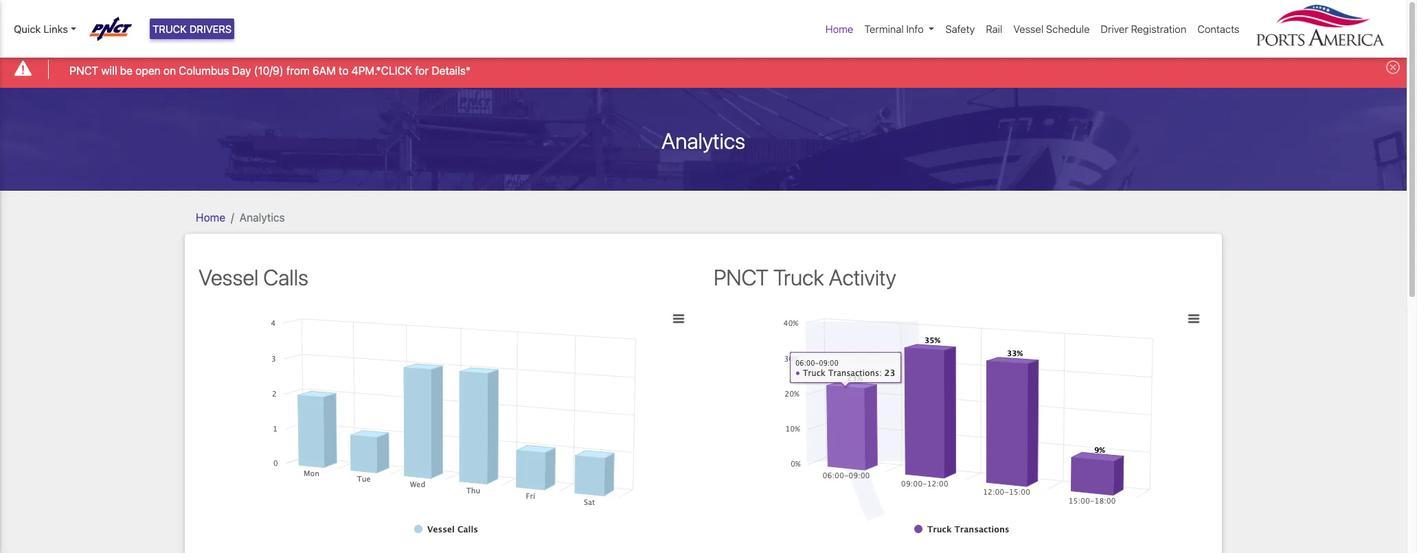 Task type: vqa. For each thing, say whether or not it's contained in the screenshot.
The Leone
no



Task type: locate. For each thing, give the bounding box(es) containing it.
home
[[826, 23, 853, 35], [196, 211, 225, 224]]

vessel
[[1013, 23, 1044, 35], [199, 264, 259, 290]]

activity
[[829, 264, 896, 290]]

quick
[[14, 23, 41, 35]]

1 vertical spatial home
[[196, 211, 225, 224]]

1 vertical spatial truck
[[773, 264, 824, 290]]

day
[[232, 64, 251, 77]]

0 horizontal spatial home
[[196, 211, 225, 224]]

drivers
[[189, 23, 232, 35]]

vessel for vessel schedule
[[1013, 23, 1044, 35]]

4pm.*click
[[351, 64, 412, 77]]

analytics
[[662, 127, 745, 154], [240, 211, 285, 224]]

0 vertical spatial pnct
[[70, 64, 98, 77]]

0 horizontal spatial truck
[[153, 23, 187, 35]]

0 horizontal spatial pnct
[[70, 64, 98, 77]]

vessel for vessel calls
[[199, 264, 259, 290]]

pnct inside alert
[[70, 64, 98, 77]]

truck left the drivers
[[153, 23, 187, 35]]

registration
[[1131, 23, 1187, 35]]

details*
[[432, 64, 471, 77]]

pnct for pnct truck activity
[[714, 264, 769, 290]]

pnct
[[70, 64, 98, 77], [714, 264, 769, 290]]

1 horizontal spatial home link
[[820, 16, 859, 42]]

truck left activity
[[773, 264, 824, 290]]

safety
[[945, 23, 975, 35]]

quick links link
[[14, 21, 76, 37]]

1 vertical spatial analytics
[[240, 211, 285, 224]]

to
[[339, 64, 349, 77]]

1 horizontal spatial vessel
[[1013, 23, 1044, 35]]

1 vertical spatial pnct
[[714, 264, 769, 290]]

1 horizontal spatial home
[[826, 23, 853, 35]]

0 horizontal spatial vessel
[[199, 264, 259, 290]]

vessel left calls
[[199, 264, 259, 290]]

close image
[[1386, 61, 1400, 74]]

columbus
[[179, 64, 229, 77]]

1 vertical spatial home link
[[196, 211, 225, 224]]

calls
[[263, 264, 308, 290]]

terminal
[[864, 23, 904, 35]]

be
[[120, 64, 133, 77]]

truck
[[153, 23, 187, 35], [773, 264, 824, 290]]

pnct for pnct will be open on columbus day (10/9) from 6am to 4pm.*click for details*
[[70, 64, 98, 77]]

0 vertical spatial home
[[826, 23, 853, 35]]

from
[[286, 64, 310, 77]]

truck drivers
[[153, 23, 232, 35]]

0 vertical spatial analytics
[[662, 127, 745, 154]]

vessel schedule link
[[1008, 16, 1095, 42]]

terminal info
[[864, 23, 924, 35]]

home link
[[820, 16, 859, 42], [196, 211, 225, 224]]

1 horizontal spatial truck
[[773, 264, 824, 290]]

vessel right rail
[[1013, 23, 1044, 35]]

truck drivers link
[[150, 19, 234, 39]]

pnct will be open on columbus day (10/9) from 6am to 4pm.*click for details* link
[[70, 62, 471, 79]]

1 horizontal spatial pnct
[[714, 264, 769, 290]]

1 vertical spatial vessel
[[199, 264, 259, 290]]

on
[[163, 64, 176, 77]]

0 vertical spatial vessel
[[1013, 23, 1044, 35]]

vessel calls
[[199, 264, 308, 290]]

safety link
[[940, 16, 980, 42]]

0 horizontal spatial home link
[[196, 211, 225, 224]]

0 vertical spatial truck
[[153, 23, 187, 35]]

pnct truck activity
[[714, 264, 896, 290]]



Task type: describe. For each thing, give the bounding box(es) containing it.
rail
[[986, 23, 1002, 35]]

rail link
[[980, 16, 1008, 42]]

terminal info link
[[859, 16, 940, 42]]

contacts link
[[1192, 16, 1245, 42]]

0 vertical spatial home link
[[820, 16, 859, 42]]

schedule
[[1046, 23, 1090, 35]]

driver registration link
[[1095, 16, 1192, 42]]

1 horizontal spatial analytics
[[662, 127, 745, 154]]

for
[[415, 64, 429, 77]]

contacts
[[1198, 23, 1240, 35]]

pnct will be open on columbus day (10/9) from 6am to 4pm.*click for details*
[[70, 64, 471, 77]]

will
[[101, 64, 117, 77]]

(10/9)
[[254, 64, 283, 77]]

quick links
[[14, 23, 68, 35]]

0 horizontal spatial analytics
[[240, 211, 285, 224]]

info
[[906, 23, 924, 35]]

pnct will be open on columbus day (10/9) from 6am to 4pm.*click for details* alert
[[0, 51, 1407, 88]]

vessel schedule
[[1013, 23, 1090, 35]]

driver
[[1101, 23, 1128, 35]]

driver registration
[[1101, 23, 1187, 35]]

links
[[44, 23, 68, 35]]

6am
[[312, 64, 336, 77]]

open
[[136, 64, 161, 77]]



